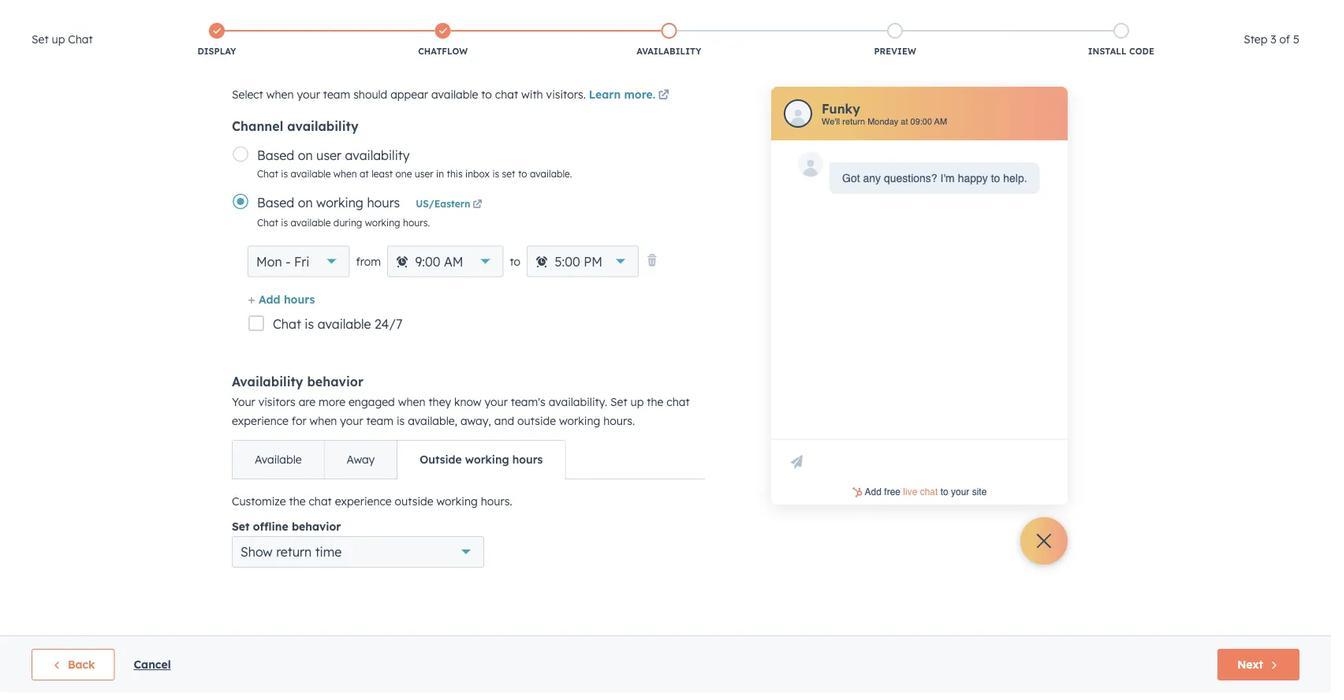 Task type: vqa. For each thing, say whether or not it's contained in the screenshot.
'of'
yes



Task type: locate. For each thing, give the bounding box(es) containing it.
return down the set offline behavior
[[276, 544, 312, 560]]

least
[[372, 168, 393, 179]]

the right availability.
[[647, 395, 664, 409]]

chat is available when at least one user in this inbox is set to available.
[[257, 168, 572, 179]]

0 vertical spatial the
[[647, 395, 664, 409]]

user
[[316, 147, 342, 163], [415, 168, 434, 179]]

link opens in a new window image inside 'learn more.' 'link'
[[658, 90, 669, 101]]

1 horizontal spatial return
[[842, 117, 865, 126]]

1 horizontal spatial team
[[366, 414, 393, 428]]

working inside show return time tab panel
[[437, 494, 478, 508]]

inbox
[[465, 168, 490, 179]]

24/7
[[375, 316, 403, 332]]

0 vertical spatial experience
[[232, 414, 289, 428]]

questions?
[[884, 172, 937, 185]]

availability inside availability behavior your visitors are more engaged when they know your team's availability. set up the chat experience for when your team is available, away, and outside working hours.
[[232, 374, 303, 390]]

when down based on user availability
[[333, 168, 357, 179]]

set up chat heading
[[32, 30, 93, 49]]

2 on from the top
[[298, 194, 313, 210]]

1 horizontal spatial up
[[630, 395, 644, 409]]

got
[[842, 172, 860, 185]]

2 horizontal spatial hours
[[512, 453, 543, 466]]

1 vertical spatial experience
[[335, 494, 392, 508]]

hours down least
[[367, 194, 400, 210]]

appear
[[390, 88, 428, 101]]

0 horizontal spatial return
[[276, 544, 312, 560]]

team left the 'should' on the top left
[[323, 88, 350, 101]]

up inside 'set up chat' heading
[[52, 32, 65, 46]]

when
[[266, 88, 294, 101], [333, 168, 357, 179], [398, 395, 425, 409], [310, 414, 337, 428]]

1 horizontal spatial your
[[340, 414, 363, 428]]

0 vertical spatial outside
[[517, 414, 556, 428]]

experience down your
[[232, 414, 289, 428]]

1 vertical spatial behavior
[[292, 520, 341, 533]]

is left available,
[[397, 414, 405, 428]]

to left 5:00
[[510, 254, 520, 268]]

return inside 'popup button'
[[276, 544, 312, 560]]

hours. inside availability behavior your visitors are more engaged when they know your team's availability. set up the chat experience for when your team is available, away, and outside working hours.
[[603, 414, 635, 428]]

link opens in a new window image
[[658, 86, 669, 105], [658, 90, 669, 101]]

behavior up more
[[307, 374, 364, 390]]

preview
[[874, 46, 916, 57]]

experience down away link
[[335, 494, 392, 508]]

at inside funky we'll return monday at 09:00 am
[[901, 117, 908, 126]]

set inside heading
[[32, 32, 49, 46]]

working down availability.
[[559, 414, 600, 428]]

9:00 am button
[[387, 246, 503, 277]]

your
[[297, 88, 320, 101], [485, 395, 508, 409], [340, 414, 363, 428]]

availability up based on user availability
[[287, 118, 359, 134]]

team down engaged
[[366, 414, 393, 428]]

0 vertical spatial on
[[298, 147, 313, 163]]

2 vertical spatial hours
[[512, 453, 543, 466]]

based
[[257, 147, 294, 163], [257, 194, 294, 210]]

they
[[429, 395, 451, 409]]

agent says: got any questions? i'm happy to help. element
[[842, 169, 1027, 188]]

code
[[1129, 46, 1154, 57]]

based up mon
[[257, 194, 294, 210]]

availability inside list item
[[637, 46, 701, 57]]

working
[[316, 194, 363, 210], [365, 216, 400, 228], [559, 414, 600, 428], [465, 453, 509, 466], [437, 494, 478, 508]]

0 horizontal spatial up
[[52, 32, 65, 46]]

0 vertical spatial return
[[842, 117, 865, 126]]

0 vertical spatial up
[[52, 32, 65, 46]]

0 horizontal spatial outside
[[395, 494, 433, 508]]

time
[[315, 544, 342, 560]]

1 horizontal spatial availability
[[637, 46, 701, 57]]

0 horizontal spatial at
[[360, 168, 369, 179]]

1 vertical spatial outside
[[395, 494, 433, 508]]

link opens in a new window image
[[473, 198, 482, 212], [473, 200, 482, 209]]

-
[[286, 254, 291, 269]]

is up mon - fri
[[281, 216, 288, 228]]

availability for availability
[[637, 46, 701, 57]]

1 vertical spatial user
[[415, 168, 434, 179]]

availability up more. on the top of the page
[[637, 46, 701, 57]]

user left in
[[415, 168, 434, 179]]

1 horizontal spatial outside
[[517, 414, 556, 428]]

behavior up time
[[292, 520, 341, 533]]

0 horizontal spatial availability
[[232, 374, 303, 390]]

1 horizontal spatial at
[[901, 117, 908, 126]]

hours right add
[[284, 292, 315, 306]]

working up the 'chat is available during working hours.'
[[316, 194, 363, 210]]

to
[[481, 88, 492, 101], [518, 168, 527, 179], [991, 172, 1000, 185], [510, 254, 520, 268]]

on
[[298, 147, 313, 163], [298, 194, 313, 210]]

0 horizontal spatial set
[[32, 32, 49, 46]]

2 vertical spatial set
[[232, 520, 250, 533]]

the
[[647, 395, 664, 409], [289, 494, 306, 508]]

step 3 of 5
[[1244, 32, 1300, 46]]

2 horizontal spatial set
[[610, 395, 627, 409]]

1 vertical spatial your
[[485, 395, 508, 409]]

availability up "visitors"
[[232, 374, 303, 390]]

outside inside availability behavior your visitors are more engaged when they know your team's availability. set up the chat experience for when your team is available, away, and outside working hours.
[[517, 414, 556, 428]]

1 vertical spatial team
[[366, 414, 393, 428]]

1 vertical spatial return
[[276, 544, 312, 560]]

your up and
[[485, 395, 508, 409]]

outside
[[420, 453, 462, 466]]

2 horizontal spatial hours.
[[603, 414, 635, 428]]

back
[[68, 658, 95, 671]]

1 vertical spatial am
[[444, 254, 463, 269]]

next button
[[1218, 649, 1300, 681]]

chatflow
[[418, 46, 468, 57]]

add hours button
[[248, 290, 315, 311]]

0 vertical spatial am
[[934, 117, 947, 126]]

Search HubSpot search field
[[1110, 33, 1303, 60]]

are
[[299, 395, 316, 409]]

based down 'channel'
[[257, 147, 294, 163]]

experience inside availability behavior your visitors are more engaged when they know your team's availability. set up the chat experience for when your team is available, away, and outside working hours.
[[232, 414, 289, 428]]

1 vertical spatial hours.
[[603, 414, 635, 428]]

team
[[323, 88, 350, 101], [366, 414, 393, 428]]

your up the channel availability
[[297, 88, 320, 101]]

1 vertical spatial availability
[[232, 374, 303, 390]]

hours. down outside working hours link
[[481, 494, 512, 508]]

1 horizontal spatial set
[[232, 520, 250, 533]]

2 horizontal spatial your
[[485, 395, 508, 409]]

set inside show return time tab panel
[[232, 520, 250, 533]]

to right set
[[518, 168, 527, 179]]

hours. inside show return time tab panel
[[481, 494, 512, 508]]

1 vertical spatial set
[[610, 395, 627, 409]]

1 vertical spatial on
[[298, 194, 313, 210]]

is down the channel availability
[[281, 168, 288, 179]]

0 vertical spatial at
[[901, 117, 908, 126]]

when right select
[[266, 88, 294, 101]]

0 horizontal spatial hours
[[284, 292, 315, 306]]

am inside "popup button"
[[444, 254, 463, 269]]

available,
[[408, 414, 457, 428]]

set for set offline behavior
[[232, 520, 250, 533]]

to left with on the top of the page
[[481, 88, 492, 101]]

0 horizontal spatial am
[[444, 254, 463, 269]]

list
[[104, 20, 1234, 61]]

am right 9:00
[[444, 254, 463, 269]]

outside
[[517, 414, 556, 428], [395, 494, 433, 508]]

i'm
[[940, 172, 955, 185]]

outside down team's
[[517, 414, 556, 428]]

based on user availability
[[257, 147, 410, 163]]

of
[[1280, 32, 1290, 46]]

1 vertical spatial hours
[[284, 292, 315, 306]]

based for based on working hours
[[257, 194, 294, 210]]

0 vertical spatial hours
[[367, 194, 400, 210]]

5:00
[[555, 254, 580, 269]]

0 horizontal spatial the
[[289, 494, 306, 508]]

0 vertical spatial your
[[297, 88, 320, 101]]

0 vertical spatial based
[[257, 147, 294, 163]]

experience
[[232, 414, 289, 428], [335, 494, 392, 508]]

am right 09:00
[[934, 117, 947, 126]]

monday
[[868, 117, 898, 126]]

1 horizontal spatial experience
[[335, 494, 392, 508]]

display completed list item
[[104, 20, 330, 61]]

availability
[[287, 118, 359, 134], [345, 147, 410, 163]]

add
[[259, 292, 280, 306]]

happy
[[958, 172, 988, 185]]

cancel button
[[134, 655, 171, 674]]

marketplaces button
[[1114, 0, 1147, 25]]

0 horizontal spatial experience
[[232, 414, 289, 428]]

am inside funky we'll return monday at 09:00 am
[[934, 117, 947, 126]]

2 vertical spatial hours.
[[481, 494, 512, 508]]

at for chat
[[360, 168, 369, 179]]

should
[[353, 88, 387, 101]]

0 horizontal spatial team
[[323, 88, 350, 101]]

on up the 'chat is available during working hours.'
[[298, 194, 313, 210]]

2 link opens in a new window image from the top
[[473, 200, 482, 209]]

chat for chat is available during working hours.
[[257, 216, 278, 228]]

at left least
[[360, 168, 369, 179]]

any
[[863, 172, 881, 185]]

1 vertical spatial at
[[360, 168, 369, 179]]

2 vertical spatial chat
[[309, 494, 332, 508]]

behavior
[[307, 374, 364, 390], [292, 520, 341, 533]]

1 vertical spatial chat
[[667, 395, 690, 409]]

hours down and
[[512, 453, 543, 466]]

customize the chat experience outside working hours.
[[232, 494, 512, 508]]

hours. down us/eastern
[[403, 216, 430, 228]]

2 horizontal spatial chat
[[667, 395, 690, 409]]

available for 24/7
[[318, 316, 371, 332]]

1 based from the top
[[257, 147, 294, 163]]

available down based on user availability
[[291, 168, 331, 179]]

0 vertical spatial behavior
[[307, 374, 364, 390]]

working down 'outside'
[[437, 494, 478, 508]]

1 horizontal spatial am
[[934, 117, 947, 126]]

learn more.
[[589, 88, 655, 101]]

engaged
[[349, 395, 395, 409]]

1 horizontal spatial hours
[[367, 194, 400, 210]]

mon
[[256, 254, 282, 269]]

tab list
[[232, 440, 566, 479]]

0 vertical spatial set
[[32, 32, 49, 46]]

working down away,
[[465, 453, 509, 466]]

the up the set offline behavior
[[289, 494, 306, 508]]

available down based on working hours
[[291, 216, 331, 228]]

user down the channel availability
[[316, 147, 342, 163]]

pm
[[584, 254, 602, 269]]

1 horizontal spatial the
[[647, 395, 664, 409]]

1 vertical spatial based
[[257, 194, 294, 210]]

availability for availability behavior your visitors are more engaged when they know your team's availability. set up the chat experience for when your team is available, away, and outside working hours.
[[232, 374, 303, 390]]

return right we'll
[[842, 117, 865, 126]]

0 vertical spatial hours.
[[403, 216, 430, 228]]

when left they
[[398, 395, 425, 409]]

for
[[292, 414, 306, 428]]

0 horizontal spatial chat
[[309, 494, 332, 508]]

am
[[934, 117, 947, 126], [444, 254, 463, 269]]

1 vertical spatial up
[[630, 395, 644, 409]]

0 vertical spatial availability
[[637, 46, 701, 57]]

1 horizontal spatial chat
[[495, 88, 518, 101]]

0 horizontal spatial user
[[316, 147, 342, 163]]

chat for chat is available when at least one user in this inbox is set to available.
[[257, 168, 278, 179]]

on for working
[[298, 194, 313, 210]]

your down more
[[340, 414, 363, 428]]

hours
[[367, 194, 400, 210], [284, 292, 315, 306], [512, 453, 543, 466]]

chat
[[68, 32, 93, 46], [257, 168, 278, 179], [257, 216, 278, 228], [273, 316, 301, 332]]

0 horizontal spatial your
[[297, 88, 320, 101]]

2 based from the top
[[257, 194, 294, 210]]

to left help.
[[991, 172, 1000, 185]]

outside down 'outside'
[[395, 494, 433, 508]]

working inside availability behavior your visitors are more engaged when they know your team's availability. set up the chat experience for when your team is available, away, and outside working hours.
[[559, 414, 600, 428]]

availability up least
[[345, 147, 410, 163]]

9:00 am
[[415, 254, 463, 269]]

hours. down availability.
[[603, 414, 635, 428]]

is down add hours
[[305, 316, 314, 332]]

search image
[[1298, 41, 1309, 52]]

2 vertical spatial your
[[340, 414, 363, 428]]

1 on from the top
[[298, 147, 313, 163]]

next
[[1237, 658, 1263, 671]]

up inside availability behavior your visitors are more engaged when they know your team's availability. set up the chat experience for when your team is available, away, and outside working hours.
[[630, 395, 644, 409]]

2 link opens in a new window image from the top
[[658, 90, 669, 101]]

1 horizontal spatial hours.
[[481, 494, 512, 508]]

from
[[356, 254, 381, 268]]

at left 09:00
[[901, 117, 908, 126]]

on down the channel availability
[[298, 147, 313, 163]]

set
[[32, 32, 49, 46], [610, 395, 627, 409], [232, 520, 250, 533]]

show return time button
[[232, 536, 484, 568]]

1 vertical spatial the
[[289, 494, 306, 508]]

channel availability
[[232, 118, 359, 134]]

available.
[[530, 168, 572, 179]]

list containing display
[[104, 20, 1234, 61]]

available left '24/7'
[[318, 316, 371, 332]]



Task type: describe. For each thing, give the bounding box(es) containing it.
install code
[[1088, 46, 1154, 57]]

based on working hours
[[257, 194, 400, 210]]

chat inside availability behavior your visitors are more engaged when they know your team's availability. set up the chat experience for when your team is available, away, and outside working hours.
[[667, 395, 690, 409]]

availability.
[[549, 395, 607, 409]]

is for chat is available during working hours.
[[281, 216, 288, 228]]

mon - fri
[[256, 254, 309, 269]]

working right during
[[365, 216, 400, 228]]

is for chat is available 24/7
[[305, 316, 314, 332]]

availability behavior your visitors are more engaged when they know your team's availability. set up the chat experience for when your team is available, away, and outside working hours.
[[232, 374, 690, 428]]

one
[[395, 168, 412, 179]]

team's
[[511, 395, 546, 409]]

chat inside show return time tab panel
[[309, 494, 332, 508]]

5
[[1293, 32, 1300, 46]]

chat for chat is available 24/7
[[273, 316, 301, 332]]

channel
[[232, 118, 283, 134]]

us/eastern
[[416, 198, 470, 209]]

visitors.
[[546, 88, 586, 101]]

cancel
[[134, 658, 171, 671]]

available link
[[233, 441, 324, 479]]

learn
[[589, 88, 621, 101]]

install
[[1088, 46, 1127, 57]]

tab list containing available
[[232, 440, 566, 479]]

hubspot-live-chat-viral-iframe element
[[774, 485, 1065, 501]]

availability list item
[[556, 20, 782, 61]]

is for chat is available when at least one user in this inbox is set to available.
[[281, 168, 288, 179]]

display
[[198, 46, 236, 57]]

away link
[[324, 441, 397, 479]]

chat inside 'set up chat' heading
[[68, 32, 93, 46]]

preview list item
[[782, 20, 1008, 61]]

at for funky
[[901, 117, 908, 126]]

1 link opens in a new window image from the top
[[658, 86, 669, 105]]

visitors
[[258, 395, 296, 409]]

5:00 pm
[[555, 254, 602, 269]]

chat is available during working hours.
[[257, 216, 430, 228]]

9:00
[[415, 254, 440, 269]]

0 vertical spatial team
[[323, 88, 350, 101]]

outside working hours link
[[397, 441, 565, 479]]

behavior inside show return time tab panel
[[292, 520, 341, 533]]

chat is available 24/7
[[273, 316, 403, 332]]

5:00 pm button
[[527, 246, 639, 277]]

set up chat
[[32, 32, 93, 46]]

set
[[502, 168, 515, 179]]

set offline behavior
[[232, 520, 341, 533]]

0 vertical spatial availability
[[287, 118, 359, 134]]

chatflow completed list item
[[330, 20, 556, 61]]

more
[[319, 395, 345, 409]]

when down more
[[310, 414, 337, 428]]

available
[[255, 453, 302, 466]]

during
[[333, 216, 362, 228]]

fri
[[294, 254, 309, 269]]

show return time
[[241, 544, 342, 560]]

and
[[494, 414, 514, 428]]

learn more. link
[[589, 86, 672, 105]]

available for during
[[291, 216, 331, 228]]

available for when
[[291, 168, 331, 179]]

this
[[447, 168, 463, 179]]

show return time tab panel
[[232, 479, 705, 587]]

hours inside button
[[284, 292, 315, 306]]

funky we'll return monday at 09:00 am
[[822, 101, 947, 126]]

1 vertical spatial availability
[[345, 147, 410, 163]]

got any questions? i'm happy to help.
[[842, 172, 1027, 185]]

select
[[232, 88, 263, 101]]

we'll
[[822, 117, 840, 126]]

install code list item
[[1008, 20, 1234, 61]]

is inside availability behavior your visitors are more engaged when they know your team's availability. set up the chat experience for when your team is available, away, and outside working hours.
[[397, 414, 405, 428]]

step
[[1244, 32, 1268, 46]]

outside working hours
[[420, 453, 543, 466]]

team inside availability behavior your visitors are more engaged when they know your team's availability. set up the chat experience for when your team is available, away, and outside working hours.
[[366, 414, 393, 428]]

on for user
[[298, 147, 313, 163]]

help.
[[1003, 172, 1027, 185]]

based for based on user availability
[[257, 147, 294, 163]]

in
[[436, 168, 444, 179]]

0 vertical spatial user
[[316, 147, 342, 163]]

back button
[[32, 649, 115, 681]]

select when your team should appear available to chat with visitors.
[[232, 88, 586, 101]]

away
[[347, 453, 375, 466]]

3
[[1271, 32, 1276, 46]]

know
[[454, 395, 482, 409]]

set for set up chat
[[32, 32, 49, 46]]

the inside show return time tab panel
[[289, 494, 306, 508]]

1 link opens in a new window image from the top
[[473, 198, 482, 212]]

experience inside show return time tab panel
[[335, 494, 392, 508]]

1 horizontal spatial user
[[415, 168, 434, 179]]

with
[[521, 88, 543, 101]]

return inside funky we'll return monday at 09:00 am
[[842, 117, 865, 126]]

the inside availability behavior your visitors are more engaged when they know your team's availability. set up the chat experience for when your team is available, away, and outside working hours.
[[647, 395, 664, 409]]

customize
[[232, 494, 286, 508]]

search button
[[1290, 33, 1317, 60]]

0 vertical spatial chat
[[495, 88, 518, 101]]

your
[[232, 395, 255, 409]]

09:00
[[910, 117, 932, 126]]

add hours
[[259, 292, 315, 306]]

offline
[[253, 520, 288, 533]]

away,
[[460, 414, 491, 428]]

show
[[241, 544, 273, 560]]

marketplaces image
[[1124, 7, 1138, 21]]

available down chatflow
[[431, 88, 478, 101]]

funky
[[822, 101, 860, 117]]

behavior inside availability behavior your visitors are more engaged when they know your team's availability. set up the chat experience for when your team is available, away, and outside working hours.
[[307, 374, 364, 390]]

outside inside show return time tab panel
[[395, 494, 433, 508]]

more.
[[624, 88, 655, 101]]

us/eastern link
[[416, 198, 485, 212]]

is left set
[[492, 168, 499, 179]]

0 horizontal spatial hours.
[[403, 216, 430, 228]]

mon - fri button
[[248, 246, 350, 277]]

set inside availability behavior your visitors are more engaged when they know your team's availability. set up the chat experience for when your team is available, away, and outside working hours.
[[610, 395, 627, 409]]

link opens in a new window image inside us/eastern link
[[473, 200, 482, 209]]



